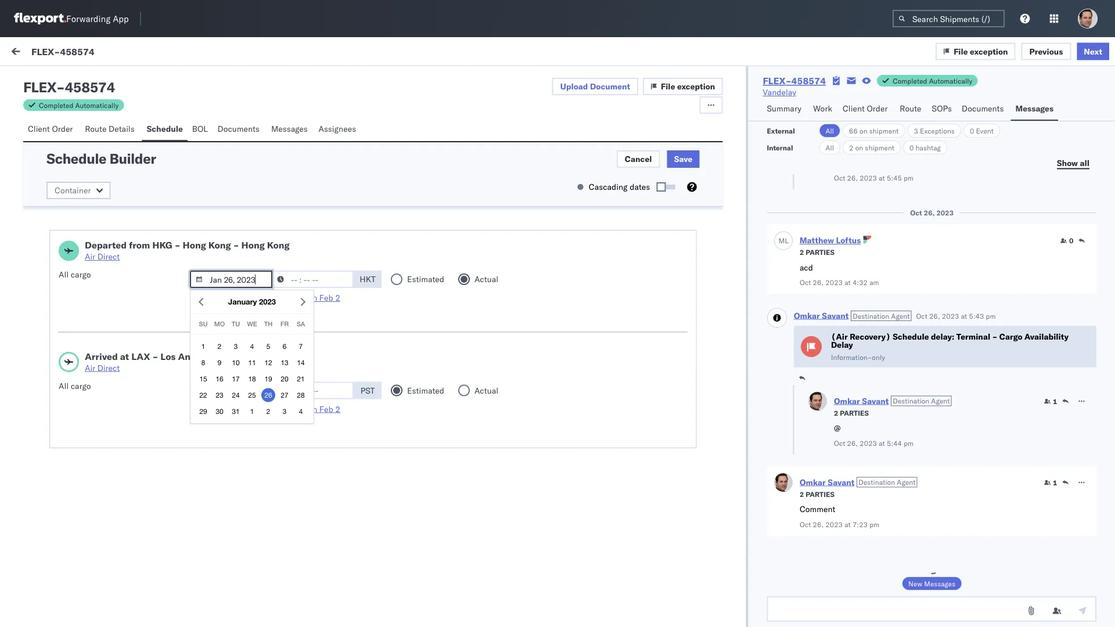 Task type: locate. For each thing, give the bounding box(es) containing it.
work
[[113, 48, 132, 58], [814, 103, 833, 114]]

omkar savant button up 'comment'
[[800, 477, 855, 488]]

2 estimated from the top
[[407, 386, 445, 396]]

2 direct from the top
[[98, 363, 120, 373]]

0 horizontal spatial we
[[35, 442, 46, 452]]

estimated for departed from hkg - hong kong - hong kong
[[407, 274, 445, 284]]

edt for oct 26, 2023, 6:30 pm edt
[[468, 240, 483, 250]]

2 parties button up 'comment'
[[800, 489, 835, 499]]

route right related
[[900, 103, 922, 114]]

pm right 7:23
[[870, 520, 880, 529]]

0 button
[[1061, 236, 1074, 246]]

2 2023, from the top
[[410, 240, 432, 250]]

0 vertical spatial schedule
[[147, 124, 183, 134]]

internal down summary button
[[767, 143, 794, 152]]

message
[[141, 48, 175, 58], [36, 101, 64, 110]]

1 vertical spatial 2 parties
[[834, 409, 869, 418]]

4 button down 28 button
[[294, 405, 308, 419]]

1 actual from the top
[[475, 274, 499, 284]]

client order
[[843, 103, 888, 114], [28, 124, 73, 134]]

warehouse
[[80, 367, 124, 377]]

2 horizontal spatial 0
[[1070, 237, 1074, 245]]

2 vertical spatial 3
[[283, 408, 287, 416]]

cascading dates
[[589, 182, 651, 192]]

1 automation from the top
[[231, 293, 274, 303]]

2 parties button for comment
[[800, 489, 835, 499]]

estimated up oct 26, 2023, 5:45 pm edt
[[407, 386, 445, 396]]

flexport down established,
[[198, 404, 229, 414]]

458574
[[60, 45, 95, 57], [792, 75, 827, 87], [65, 78, 115, 96], [894, 135, 924, 145], [894, 368, 924, 378], [894, 443, 924, 453], [894, 583, 924, 593]]

1 vertical spatial agent
[[932, 397, 950, 406]]

0 vertical spatial your
[[202, 198, 218, 208]]

exception: down whatever
[[37, 303, 78, 313]]

1 horizontal spatial 4
[[299, 408, 303, 416]]

automation down the 25 at the bottom left of page
[[231, 404, 274, 414]]

2 actual from the top
[[475, 386, 499, 396]]

all cargo down floats
[[59, 270, 91, 280]]

applied
[[229, 48, 256, 58]]

agent
[[891, 312, 910, 321], [932, 397, 950, 406], [897, 478, 916, 487]]

2 hong from the left
[[242, 239, 265, 251]]

lucrative
[[295, 390, 327, 400]]

flex- 2271801
[[869, 298, 929, 308]]

1 omkar savant from the top
[[56, 126, 108, 136]]

1 feb from the top
[[320, 293, 333, 303]]

2 horizontal spatial a
[[289, 390, 293, 400]]

save
[[675, 154, 693, 164]]

upload document button
[[553, 78, 639, 95]]

2023, for 6:30
[[410, 240, 432, 250]]

2 vertical spatial omkar savant button
[[800, 477, 855, 488]]

2 vertical spatial pm
[[454, 443, 466, 453]]

3 flex- 458574 from the top
[[869, 443, 924, 453]]

1 vertical spatial 0
[[910, 143, 914, 152]]

feb
[[320, 293, 333, 303], [320, 404, 333, 414]]

resize handle column header
[[360, 97, 374, 615], [605, 97, 619, 615], [850, 97, 864, 615], [1095, 97, 1109, 615]]

2
[[850, 143, 854, 152], [800, 248, 804, 257], [335, 293, 341, 303], [218, 343, 222, 351], [335, 404, 341, 414], [267, 408, 270, 416], [834, 409, 839, 418], [800, 490, 804, 499]]

estimated
[[407, 274, 445, 284], [407, 386, 445, 396]]

contract
[[156, 390, 187, 400]]

1 flexport automation updated on feb 2 button from the top
[[198, 293, 341, 303]]

air inside departed from hkg - hong kong - hong kong air direct
[[85, 252, 95, 262]]

route
[[900, 103, 922, 114], [85, 124, 107, 134]]

completed automatically up item/shipment
[[893, 76, 973, 85]]

great
[[67, 390, 86, 400]]

0 vertical spatial actual
[[475, 274, 499, 284]]

a down container at top left
[[73, 198, 78, 208]]

contract established, we will create a lucrative partnership.
[[35, 390, 327, 412]]

5
[[267, 343, 270, 351]]

Search Shipments (/) text field
[[893, 10, 1005, 27]]

parties down matthew
[[806, 248, 835, 257]]

1 horizontal spatial we
[[247, 321, 257, 328]]

exception: for exception: warehouse devan delay
[[37, 367, 78, 377]]

3 pm from the top
[[454, 443, 466, 453]]

filter
[[210, 48, 227, 58]]

direct down departed
[[98, 252, 120, 262]]

completed up related work item/shipment
[[893, 76, 928, 85]]

2 flexport automation updated on feb 2 from the top
[[198, 404, 341, 414]]

angeles
[[178, 351, 214, 362]]

parties up 'comment'
[[806, 490, 835, 499]]

1 vertical spatial actual
[[475, 386, 499, 396]]

1 exception: from the top
[[37, 303, 78, 313]]

0 horizontal spatial external
[[19, 74, 49, 84]]

i
[[35, 198, 37, 208]]

destination up 5:44
[[893, 397, 930, 406]]

1 cargo from the top
[[71, 270, 91, 280]]

1 horizontal spatial automatically
[[930, 76, 973, 85]]

1 horizontal spatial documents
[[963, 103, 1005, 114]]

26, for oct 26, 2023, 7:22 pm edt
[[395, 135, 407, 145]]

all cargo for departed
[[59, 270, 91, 280]]

parties up @ on the right bottom of page
[[840, 409, 869, 418]]

updated for arrived at lax - los angeles - ca
[[276, 404, 306, 414]]

2 horizontal spatial messages
[[1016, 103, 1054, 114]]

file down search shipments (/) text box at the top right of the page
[[954, 46, 969, 56]]

agent for comment
[[897, 478, 916, 487]]

1 vertical spatial shipment
[[866, 143, 895, 152]]

schedule up container at top left
[[46, 150, 106, 167]]

1 mmm d, yyyy text field from the top
[[190, 271, 273, 288]]

internal for internal (0)
[[78, 74, 106, 84]]

26, inside comment oct 26, 2023 at 7:23 pm
[[813, 520, 824, 529]]

2 horizontal spatial (0)
[[175, 48, 190, 58]]

automation up tu at the bottom left of page
[[231, 293, 274, 303]]

we for we
[[247, 321, 257, 328]]

internal down the import
[[78, 74, 106, 84]]

458574 button
[[7, 562, 1109, 614]]

internal
[[78, 74, 106, 84], [767, 143, 794, 152]]

flexport
[[198, 293, 229, 303], [198, 404, 229, 414]]

1 vertical spatial all cargo
[[59, 381, 91, 391]]

automatically up item/shipment
[[930, 76, 973, 85]]

omkar savant
[[56, 126, 108, 136], [56, 178, 108, 188], [56, 230, 108, 241], [56, 347, 108, 357]]

agent down (air recovery) schedule delay: terminal - cargo availability delay information-only
[[932, 397, 950, 406]]

1 flexport from the top
[[198, 293, 229, 303]]

partnership.
[[35, 402, 80, 412]]

edt for oct 26, 2023, 5:45 pm edt
[[468, 443, 483, 453]]

28 button
[[294, 388, 308, 402]]

1 vertical spatial automatically
[[75, 101, 119, 110]]

oct 26, 2023 at 5:45 pm
[[834, 174, 914, 182]]

omkar savant up floats
[[56, 230, 108, 241]]

delay inside (air recovery) schedule delay: terminal - cargo availability delay information-only
[[831, 340, 853, 350]]

omkar savant button up the (air
[[794, 311, 849, 321]]

1 vertical spatial mmm d, yyyy text field
[[190, 382, 273, 400]]

all
[[1081, 158, 1090, 168]]

4 left 5 at the bottom of page
[[250, 343, 254, 351]]

1 horizontal spatial hong
[[242, 239, 265, 251]]

internal inside button
[[78, 74, 106, 84]]

1 air direct link from the top
[[85, 251, 290, 263]]

client order up the latent
[[28, 124, 73, 134]]

2 edt from the top
[[468, 240, 483, 250]]

flex- 458574 for oct 26, 2023, 7:22 pm edt
[[869, 135, 924, 145]]

1 estimated from the top
[[407, 274, 445, 284]]

1 updated from the top
[[276, 293, 306, 303]]

(0) inside button
[[109, 74, 124, 84]]

all cargo for arrived
[[59, 381, 91, 391]]

0 vertical spatial delay
[[831, 340, 853, 350]]

savant up test.
[[83, 126, 108, 136]]

2 button
[[213, 340, 227, 354], [262, 405, 275, 419]]

2 vertical spatial 2 parties
[[800, 490, 835, 499]]

delayed.
[[271, 442, 302, 452]]

2 parties up 'comment'
[[800, 490, 835, 499]]

flexport automation updated on feb 2 button
[[198, 293, 341, 303], [198, 404, 341, 414]]

pm for 7:22
[[454, 135, 466, 145]]

direct inside the arrived at lax - los angeles - ca air direct
[[98, 363, 120, 373]]

omkar down acd
[[794, 311, 820, 321]]

(0) for external (0)
[[51, 74, 66, 84]]

26, for oct 26, 2023 at 5:43 pm
[[930, 312, 940, 321]]

0 vertical spatial pm
[[454, 135, 466, 145]]

automatically down internal (0) button
[[75, 101, 119, 110]]

assignees button
[[314, 119, 363, 141]]

31
[[232, 408, 240, 416]]

work right related
[[896, 101, 911, 110]]

2 parties up @ on the right bottom of page
[[834, 409, 869, 418]]

forwarding app link
[[14, 13, 129, 24]]

-- : -- -- text field for departed from hkg - hong kong - hong kong
[[271, 271, 354, 288]]

3 edt from the top
[[468, 443, 483, 453]]

pm inside '@ oct 26, 2023 at 5:44 pm'
[[904, 439, 914, 448]]

8
[[201, 359, 205, 367]]

@ oct 26, 2023 at 5:44 pm
[[834, 423, 914, 448]]

1 vertical spatial this
[[304, 442, 320, 452]]

0 vertical spatial 2 button
[[213, 340, 227, 354]]

None text field
[[767, 597, 1097, 622]]

1
[[203, 48, 208, 58], [201, 343, 205, 351], [1053, 397, 1058, 406], [250, 408, 254, 416], [1053, 479, 1058, 487]]

floats
[[72, 250, 93, 261]]

2 air direct link from the top
[[85, 362, 237, 374]]

matthew
[[800, 235, 834, 246]]

0 horizontal spatial order
[[52, 124, 73, 134]]

1 -- : -- -- text field from the top
[[271, 271, 354, 288]]

flex- inside 'button'
[[869, 519, 894, 529]]

2 updated from the top
[[276, 404, 306, 414]]

0 horizontal spatial completed automatically
[[39, 101, 119, 110]]

1 vertical spatial estimated
[[407, 386, 445, 396]]

1 vertical spatial completed automatically
[[39, 101, 119, 110]]

2 flexport from the top
[[198, 404, 229, 414]]

documents button right bol
[[213, 119, 267, 141]]

2 feb from the top
[[320, 404, 333, 414]]

delay down los
[[152, 367, 174, 377]]

shipment,
[[147, 442, 184, 452]]

oct for oct 26, 2023, 7:22 pm edt
[[380, 135, 393, 145]]

this left is
[[35, 390, 51, 400]]

flexport for kong
[[198, 293, 229, 303]]

at inside acd oct 26, 2023 at 4:32 am
[[845, 278, 851, 287]]

from
[[129, 239, 150, 251]]

flexport automation updated on feb 2 down 26 button
[[198, 404, 341, 414]]

am
[[39, 198, 51, 208], [870, 278, 879, 287]]

2 mmm d, yyyy text field from the top
[[190, 382, 273, 400]]

cargo for arrived
[[71, 381, 91, 391]]

external down summary button
[[767, 126, 796, 135]]

external inside 'button'
[[19, 74, 49, 84]]

order up latent messaging test.
[[52, 124, 73, 134]]

flexport automation updated on feb 2 up th
[[198, 293, 341, 303]]

4 button left 5 at the bottom of page
[[245, 340, 259, 354]]

1 horizontal spatial documents button
[[958, 98, 1012, 121]]

2 parties button for @
[[834, 408, 869, 418]]

work
[[33, 45, 63, 61], [896, 101, 911, 110]]

1 horizontal spatial client order
[[843, 103, 888, 114]]

this left often
[[304, 442, 320, 452]]

flexport up mo
[[198, 293, 229, 303]]

1 horizontal spatial client order button
[[839, 98, 896, 121]]

2 cargo from the top
[[71, 381, 91, 391]]

exceptions
[[921, 126, 955, 135]]

file right document
[[661, 81, 676, 92]]

0 horizontal spatial 3
[[234, 343, 238, 351]]

None checkbox
[[659, 185, 676, 189]]

documents right bol button
[[218, 124, 260, 134]]

1 vertical spatial feb
[[320, 404, 333, 414]]

2 all button from the top
[[820, 141, 841, 155]]

0 vertical spatial -- : -- -- text field
[[271, 271, 354, 288]]

1 vertical spatial direct
[[98, 363, 120, 373]]

cargo down warehouse
[[71, 381, 91, 391]]

3 omkar savant from the top
[[56, 230, 108, 241]]

route for route
[[900, 103, 922, 114]]

at left 5:44
[[879, 439, 885, 448]]

4 for the bottom 4 button
[[299, 408, 303, 416]]

has
[[235, 442, 248, 452]]

1 flexport automation updated on feb 2 from the top
[[198, 293, 341, 303]]

flex-458574 down forwarding app link at the top of the page
[[31, 45, 95, 57]]

delay up information-
[[831, 340, 853, 350]]

2 all cargo from the top
[[59, 381, 91, 391]]

2 -- : -- -- text field from the top
[[271, 382, 354, 400]]

18
[[248, 375, 256, 383]]

1 vertical spatial air direct link
[[85, 362, 237, 374]]

2 exception: from the top
[[37, 367, 78, 377]]

hong
[[183, 239, 206, 251], [242, 239, 265, 251]]

kong
[[209, 239, 231, 251], [267, 239, 290, 251]]

2 pm from the top
[[454, 240, 466, 250]]

(0) down my work
[[51, 74, 66, 84]]

a right is
[[61, 390, 65, 400]]

1 vertical spatial exception:
[[37, 367, 78, 377]]

1 vertical spatial all button
[[820, 141, 841, 155]]

1 vertical spatial messages
[[271, 124, 308, 134]]

flexport automation updated on feb 2
[[198, 293, 341, 303], [198, 404, 341, 414]]

updated up the fr
[[276, 293, 306, 303]]

2 omkar savant from the top
[[56, 178, 108, 188]]

we left are
[[35, 442, 46, 452]]

client order up 66 on shipment
[[843, 103, 888, 114]]

0 vertical spatial external
[[19, 74, 49, 84]]

am right 4:32
[[870, 278, 879, 287]]

1 horizontal spatial work
[[896, 101, 911, 110]]

shipment for 2 on shipment
[[866, 143, 895, 152]]

1 all cargo from the top
[[59, 270, 91, 280]]

your left boat!
[[95, 250, 111, 261]]

1 horizontal spatial your
[[129, 442, 145, 452]]

message (0)
[[141, 48, 190, 58]]

work for related
[[896, 101, 911, 110]]

am right i
[[39, 198, 51, 208]]

(0) inside 'button'
[[51, 74, 66, 84]]

0 horizontal spatial automatically
[[75, 101, 119, 110]]

order up 66 on shipment
[[867, 103, 888, 114]]

2023, for 5:45
[[410, 443, 432, 453]]

2 parties button down matthew
[[800, 247, 835, 257]]

parties for acd
[[806, 248, 835, 257]]

2023
[[860, 174, 877, 182], [937, 209, 954, 217], [826, 278, 843, 287], [259, 298, 276, 307], [942, 312, 960, 321], [860, 439, 877, 448], [826, 520, 843, 529]]

feb for arrived at lax - los angeles - ca
[[320, 404, 333, 414]]

flex
[[23, 78, 56, 96]]

2 parties down matthew
[[800, 248, 835, 257]]

january 2023
[[228, 298, 276, 307]]

1 resize handle column header from the left
[[360, 97, 374, 615]]

0 vertical spatial estimated
[[407, 274, 445, 284]]

2 parties
[[800, 248, 835, 257], [834, 409, 869, 418], [800, 490, 835, 499]]

14
[[297, 359, 305, 367]]

import work
[[86, 48, 132, 58]]

external for external (0)
[[19, 74, 49, 84]]

1 vertical spatial your
[[95, 250, 111, 261]]

1 horizontal spatial completed
[[893, 76, 928, 85]]

destination up recovery)
[[853, 312, 890, 321]]

schedule inside button
[[147, 124, 183, 134]]

shipment down 66 on shipment
[[866, 143, 895, 152]]

3 down 27
[[283, 408, 287, 416]]

2023 inside comment oct 26, 2023 at 7:23 pm
[[826, 520, 843, 529]]

direct inside departed from hkg - hong kong - hong kong air direct
[[98, 252, 120, 262]]

previous button
[[1022, 43, 1072, 60]]

1 vertical spatial 4
[[299, 408, 303, 416]]

26, for oct 26, 2023, 6:30 pm edt
[[395, 240, 407, 250]]

deal
[[88, 390, 104, 400]]

schedule left bol
[[147, 124, 183, 134]]

0 vertical spatial exception
[[971, 46, 1009, 56]]

5:44
[[887, 439, 902, 448]]

all cargo
[[59, 270, 91, 280], [59, 381, 91, 391]]

omkar savant destination agent up comment oct 26, 2023 at 7:23 pm
[[800, 477, 916, 488]]

1 horizontal spatial external
[[767, 126, 796, 135]]

3 2023, from the top
[[410, 443, 432, 453]]

1 vertical spatial client order
[[28, 124, 73, 134]]

will
[[249, 390, 261, 400]]

1 edt from the top
[[468, 135, 483, 145]]

latent messaging test.
[[35, 146, 118, 156]]

oct inside acd oct 26, 2023 at 4:32 am
[[800, 278, 811, 287]]

0 vertical spatial flexport
[[198, 293, 229, 303]]

omkar up 'comment'
[[800, 477, 826, 488]]

savant up warehouse
[[83, 347, 108, 357]]

1 horizontal spatial internal
[[767, 143, 794, 152]]

on
[[860, 126, 868, 135], [856, 143, 864, 152], [308, 293, 317, 303], [308, 404, 317, 414]]

0 vertical spatial 4 button
[[245, 340, 259, 354]]

messages
[[1016, 103, 1054, 114], [271, 124, 308, 134], [925, 580, 956, 588]]

air
[[85, 252, 95, 262], [85, 363, 95, 373]]

pst
[[361, 386, 375, 396]]

2 vertical spatial parties
[[806, 490, 835, 499]]

destination for comment
[[859, 478, 895, 487]]

66
[[850, 126, 858, 135]]

air direct link for los
[[85, 362, 237, 374]]

- inside (air recovery) schedule delay: terminal - cargo availability delay information-only
[[993, 332, 998, 342]]

0 vertical spatial air
[[85, 252, 95, 262]]

documents up 0 event
[[963, 103, 1005, 114]]

work for my
[[33, 45, 63, 61]]

all cargo up partnership.
[[59, 381, 91, 391]]

completed down flex - 458574
[[39, 101, 74, 110]]

1 all button from the top
[[820, 124, 841, 138]]

1 horizontal spatial am
[[870, 278, 879, 287]]

direct down arrived
[[98, 363, 120, 373]]

MMM D, YYYY text field
[[190, 271, 273, 288], [190, 382, 273, 400]]

hkg
[[152, 239, 172, 251]]

0 vertical spatial messages
[[1016, 103, 1054, 114]]

month  2023-01 element
[[194, 338, 310, 420]]

cargo down floats
[[71, 270, 91, 280]]

3 button up the 10 button
[[229, 340, 243, 354]]

26, for oct 26, 2023
[[924, 209, 935, 217]]

0 vertical spatial mmm d, yyyy text field
[[190, 271, 273, 288]]

omkar savant button up @ on the right bottom of page
[[834, 396, 889, 406]]

2 parties button up @ on the right bottom of page
[[834, 408, 869, 418]]

schedule inside (air recovery) schedule delay: terminal - cargo availability delay information-only
[[893, 332, 929, 342]]

exception: for exception:
[[37, 303, 78, 313]]

route for route details
[[85, 124, 107, 134]]

0 horizontal spatial 0
[[910, 143, 914, 152]]

your left morale! on the left top
[[202, 198, 218, 208]]

1 vertical spatial delay
[[152, 367, 174, 377]]

lax
[[131, 351, 150, 362]]

savant up the (air
[[822, 311, 849, 321]]

(0) left |
[[175, 48, 190, 58]]

flexport automation updated on feb 2 button for hong
[[198, 293, 341, 303]]

work right summary button
[[814, 103, 833, 114]]

omkar savant for filing
[[56, 178, 108, 188]]

flexport automation updated on feb 2 button down 26 button
[[198, 404, 341, 414]]

1 flex- 458574 from the top
[[869, 135, 924, 145]]

7:23
[[853, 520, 868, 529]]

your right that
[[129, 442, 145, 452]]

a inside contract established, we will create a lucrative partnership.
[[289, 390, 293, 400]]

air down departed
[[85, 252, 95, 262]]

1 direct from the top
[[98, 252, 120, 262]]

0 horizontal spatial work
[[113, 48, 132, 58]]

1 vertical spatial omkar savant destination agent
[[834, 396, 950, 406]]

1 air from the top
[[85, 252, 95, 262]]

0 vertical spatial completed automatically
[[893, 76, 973, 85]]

2 air from the top
[[85, 363, 95, 373]]

0 horizontal spatial file exception
[[661, 81, 716, 92]]

0 vertical spatial am
[[39, 198, 51, 208]]

omkar savant destination agent for comment
[[800, 477, 916, 488]]

mmm d, yyyy text field for ca
[[190, 382, 273, 400]]

flexport automation updated on feb 2 button for ca
[[198, 404, 341, 414]]

1 horizontal spatial 3 button
[[278, 405, 292, 419]]

client up 66
[[843, 103, 865, 114]]

1 vertical spatial flex- 458574
[[869, 368, 924, 378]]

30
[[216, 408, 224, 416]]

flex-458574 up vandelay on the top
[[763, 75, 827, 87]]

1 vertical spatial file exception
[[661, 81, 716, 92]]

0 horizontal spatial messages button
[[267, 119, 314, 141]]

mo
[[214, 321, 225, 328]]

2 horizontal spatial 3
[[914, 126, 919, 135]]

1 2023, from the top
[[410, 135, 432, 145]]

document
[[590, 81, 631, 92]]

20 button
[[278, 372, 292, 386]]

flexport automation updated on feb 2 button up th
[[198, 293, 341, 303]]

1 vertical spatial exception
[[678, 81, 716, 92]]

0 vertical spatial all cargo
[[59, 270, 91, 280]]

schedule left delay:
[[893, 332, 929, 342]]

1 vertical spatial order
[[52, 124, 73, 134]]

2 automation from the top
[[231, 404, 274, 414]]

1 vertical spatial file
[[661, 81, 676, 92]]

documents button
[[958, 98, 1012, 121], [213, 119, 267, 141]]

bol button
[[188, 119, 213, 141]]

0 horizontal spatial (0)
[[51, 74, 66, 84]]

0 vertical spatial message
[[141, 48, 175, 58]]

2 vertical spatial destination
[[859, 478, 895, 487]]

0 vertical spatial feb
[[320, 293, 333, 303]]

destination
[[853, 312, 890, 321], [893, 397, 930, 406], [859, 478, 895, 487]]

4 down 28
[[299, 408, 303, 416]]

client order button up the latent
[[23, 119, 80, 141]]

1 pm from the top
[[454, 135, 466, 145]]

at left 7:23
[[845, 520, 851, 529]]

omkar savant destination agent up the (air
[[794, 311, 910, 321]]

we
[[247, 321, 257, 328], [35, 442, 46, 452]]

automatically
[[930, 76, 973, 85], [75, 101, 119, 110]]

2 flexport automation updated on feb 2 button from the top
[[198, 404, 341, 414]]

documents button up event at right
[[958, 98, 1012, 121]]

external down my work
[[19, 74, 49, 84]]

6
[[283, 343, 287, 351]]

2 kong from the left
[[267, 239, 290, 251]]

pm for 6:30
[[454, 240, 466, 250]]

0 vertical spatial air direct link
[[85, 251, 290, 263]]

1 vertical spatial updated
[[276, 404, 306, 414]]

vandelay link
[[763, 87, 797, 98]]

oct for oct 26, 2023, 6:30 pm edt
[[380, 240, 393, 250]]

flexport automation updated on feb 2 for ca
[[198, 404, 341, 414]]

messages button
[[1012, 98, 1059, 121], [267, 119, 314, 141]]

latent
[[35, 146, 58, 156]]

2023 inside acd oct 26, 2023 at 4:32 am
[[826, 278, 843, 287]]

0 vertical spatial automatically
[[930, 76, 973, 85]]

sa
[[297, 321, 305, 328]]

0 horizontal spatial internal
[[78, 74, 106, 84]]

-- : -- -- text field
[[271, 271, 354, 288], [271, 382, 354, 400]]

at left lax
[[120, 351, 129, 362]]

0 for hashtag
[[910, 143, 914, 152]]

0 horizontal spatial delay
[[152, 367, 174, 377]]

1 horizontal spatial message
[[141, 48, 175, 58]]

0 for event
[[971, 126, 975, 135]]

1 horizontal spatial client
[[843, 103, 865, 114]]



Task type: describe. For each thing, give the bounding box(es) containing it.
we for we are notifying you that your shipment, k & k, devan has been delayed. this often
[[35, 442, 46, 452]]

(0) for internal (0)
[[109, 74, 124, 84]]

at up flex- 1854269
[[879, 174, 885, 182]]

0 horizontal spatial 2 button
[[213, 340, 227, 354]]

m l
[[779, 236, 789, 245]]

4 resize handle column header from the left
[[1095, 97, 1109, 615]]

event
[[977, 126, 994, 135]]

1 vertical spatial 2 button
[[262, 405, 275, 419]]

9 button
[[213, 356, 227, 370]]

flex - 458574
[[23, 78, 115, 96]]

11
[[248, 359, 256, 367]]

message for message
[[36, 101, 64, 110]]

report
[[137, 198, 159, 208]]

at inside the arrived at lax - los angeles - ca air direct
[[120, 351, 129, 362]]

agent for @
[[932, 397, 950, 406]]

january
[[228, 298, 257, 307]]

0 horizontal spatial exception
[[678, 81, 716, 92]]

i am filing a commendation report to improve your morale!
[[35, 198, 248, 208]]

availability
[[1025, 332, 1069, 342]]

0 vertical spatial omkar savant button
[[794, 311, 849, 321]]

4 omkar savant from the top
[[56, 347, 108, 357]]

0 vertical spatial this
[[35, 390, 51, 400]]

savant up comment oct 26, 2023 at 7:23 pm
[[828, 477, 855, 488]]

flex- 458574 for oct 26, 2023, 5:45 pm edt
[[869, 443, 924, 453]]

0 horizontal spatial 4 button
[[245, 340, 259, 354]]

29
[[200, 408, 207, 416]]

(0) for message (0)
[[175, 48, 190, 58]]

21
[[297, 375, 305, 383]]

26, inside '@ oct 26, 2023 at 5:44 pm'
[[847, 439, 858, 448]]

tu
[[232, 321, 240, 328]]

16 button
[[213, 372, 227, 386]]

exception: warehouse devan delay
[[37, 367, 174, 377]]

13 button
[[278, 356, 292, 370]]

0 vertical spatial documents
[[963, 103, 1005, 114]]

updated for departed from hkg - hong kong - hong kong
[[276, 293, 306, 303]]

omkar left arrived
[[56, 347, 81, 357]]

comment
[[800, 504, 836, 515]]

at left 5:43
[[961, 312, 968, 321]]

schedule for schedule builder
[[46, 150, 106, 167]]

458574 inside button
[[894, 583, 924, 593]]

29 button
[[196, 405, 210, 419]]

type
[[175, 303, 194, 313]]

at inside comment oct 26, 2023 at 7:23 pm
[[845, 520, 851, 529]]

oct for oct 26, 2023 at 5:43 pm
[[916, 312, 928, 321]]

message for message (0)
[[141, 48, 175, 58]]

oct 26, 2023 at 5:43 pm
[[916, 312, 996, 321]]

item/shipment
[[913, 101, 960, 110]]

actual for arrived at lax - los angeles - ca
[[475, 386, 499, 396]]

related
[[870, 101, 894, 110]]

upload document
[[561, 81, 631, 92]]

parties for @
[[840, 409, 869, 418]]

0 vertical spatial destination
[[853, 312, 890, 321]]

26, inside acd oct 26, 2023 at 4:32 am
[[813, 278, 824, 287]]

schedule for schedule
[[147, 124, 183, 134]]

0 horizontal spatial completed
[[39, 101, 74, 110]]

|
[[198, 48, 200, 58]]

cargo for departed
[[71, 270, 91, 280]]

savant up whatever floats your boat! waka waka!
[[83, 230, 108, 241]]

oct for oct 26, 2023 at 5:45 pm
[[834, 174, 846, 182]]

0 vertical spatial order
[[867, 103, 888, 114]]

actual for departed from hkg - hong kong - hong kong
[[475, 274, 499, 284]]

often
[[322, 442, 341, 452]]

2 parties for @
[[834, 409, 869, 418]]

acd oct 26, 2023 at 4:32 am
[[800, 262, 879, 287]]

7
[[299, 343, 303, 351]]

terminal
[[957, 332, 991, 342]]

delay:
[[931, 332, 955, 342]]

omkar up filing
[[56, 178, 81, 188]]

4 for the left 4 button
[[250, 343, 254, 351]]

0 event
[[971, 126, 994, 135]]

forwarding app
[[66, 13, 129, 24]]

0 vertical spatial file exception
[[954, 46, 1009, 56]]

external (0)
[[19, 74, 66, 84]]

| 1 filter applied
[[198, 48, 256, 58]]

1 horizontal spatial messages button
[[1012, 98, 1059, 121]]

new messages
[[909, 580, 956, 588]]

(air recovery) schedule delay: terminal - cargo availability delay information-only
[[831, 332, 1069, 362]]

28
[[297, 391, 305, 400]]

2 horizontal spatial your
[[202, 198, 218, 208]]

(air
[[831, 332, 848, 342]]

omkar savant destination agent for @
[[834, 396, 950, 406]]

26, for oct 26, 2023 at 5:45 pm
[[847, 174, 858, 182]]

omkar savant for your
[[56, 230, 108, 241]]

0 horizontal spatial a
[[61, 390, 65, 400]]

waka
[[134, 250, 155, 261]]

1 vertical spatial 4 button
[[294, 405, 308, 419]]

devan
[[126, 367, 150, 377]]

1 vertical spatial 3 button
[[278, 405, 292, 419]]

2 vertical spatial your
[[129, 442, 145, 452]]

0 vertical spatial omkar savant destination agent
[[794, 311, 910, 321]]

7:22
[[434, 135, 452, 145]]

k
[[186, 442, 192, 452]]

import work button
[[82, 37, 136, 69]]

flex-458574 link
[[763, 75, 827, 87]]

work button
[[809, 98, 839, 121]]

17
[[232, 375, 240, 383]]

27 button
[[278, 388, 292, 402]]

oct inside '@ oct 26, 2023 at 5:44 pm'
[[834, 439, 846, 448]]

show
[[1058, 158, 1079, 168]]

recovery)
[[850, 332, 891, 342]]

16
[[216, 375, 224, 383]]

2023 inside '@ oct 26, 2023 at 5:44 pm'
[[860, 439, 877, 448]]

3 resize handle column header from the left
[[850, 97, 864, 615]]

0 horizontal spatial your
[[95, 250, 111, 261]]

1 horizontal spatial this
[[304, 442, 320, 452]]

0 horizontal spatial client order
[[28, 124, 73, 134]]

26 button
[[262, 388, 275, 402]]

fr
[[281, 321, 289, 328]]

19 button
[[262, 372, 275, 386]]

66 on shipment
[[850, 126, 899, 135]]

mmm d, yyyy text field for hong
[[190, 271, 273, 288]]

oct inside comment oct 26, 2023 at 7:23 pm
[[800, 520, 811, 529]]

all button for 2
[[820, 141, 841, 155]]

0 vertical spatial 5:45
[[887, 174, 902, 182]]

feb for departed from hkg - hong kong - hong kong
[[320, 293, 333, 303]]

0 vertical spatial file
[[954, 46, 969, 56]]

oct for oct 26, 2023, 5:45 pm edt
[[380, 443, 393, 453]]

route button
[[896, 98, 928, 121]]

omkar savant for test.
[[56, 126, 108, 136]]

that
[[112, 442, 127, 452]]

messages inside button
[[925, 580, 956, 588]]

2023, for 7:22
[[410, 135, 432, 145]]

omkar up latent messaging test.
[[56, 126, 81, 136]]

pm for 5:45
[[454, 443, 466, 453]]

my
[[12, 45, 30, 61]]

12 button
[[262, 356, 275, 370]]

bol
[[192, 124, 208, 134]]

1 vertical spatial documents
[[218, 124, 260, 134]]

12
[[265, 359, 272, 367]]

app
[[113, 13, 129, 24]]

filing
[[53, 198, 71, 208]]

2 parties for comment
[[800, 490, 835, 499]]

new
[[909, 580, 923, 588]]

0 horizontal spatial file
[[661, 81, 676, 92]]

1 kong from the left
[[209, 239, 231, 251]]

shipment for 66 on shipment
[[870, 126, 899, 135]]

0 vertical spatial flex-458574
[[31, 45, 95, 57]]

am inside acd oct 26, 2023 at 4:32 am
[[870, 278, 879, 287]]

th
[[264, 321, 273, 328]]

0 horizontal spatial documents button
[[213, 119, 267, 141]]

2271801
[[894, 298, 929, 308]]

destination for @
[[893, 397, 930, 406]]

automation for hong
[[231, 293, 274, 303]]

oct for oct 26, 2023
[[911, 209, 923, 217]]

test.
[[102, 146, 118, 156]]

flexport for angeles
[[198, 404, 229, 414]]

2 parties for acd
[[800, 248, 835, 257]]

new messages button
[[902, 577, 962, 591]]

0 inside button
[[1070, 237, 1074, 245]]

2 on shipment
[[850, 143, 895, 152]]

2 parties button for acd
[[800, 247, 835, 257]]

1 horizontal spatial 3
[[283, 408, 287, 416]]

omkar up @ on the right bottom of page
[[834, 396, 860, 406]]

14 button
[[294, 356, 308, 370]]

my work
[[12, 45, 63, 61]]

1 vertical spatial flex-458574
[[763, 75, 827, 87]]

cargo
[[1000, 332, 1023, 342]]

1 horizontal spatial a
[[73, 198, 78, 208]]

flexport. image
[[14, 13, 66, 24]]

air inside the arrived at lax - los angeles - ca air direct
[[85, 363, 95, 373]]

24 button
[[229, 388, 243, 402]]

we
[[236, 390, 247, 400]]

30 button
[[213, 405, 227, 419]]

pm up 1854269
[[904, 174, 914, 182]]

work inside button
[[814, 103, 833, 114]]

omkar up floats
[[56, 230, 81, 241]]

-- : -- -- text field for arrived at lax - los angeles - ca
[[271, 382, 354, 400]]

builder
[[110, 150, 156, 167]]

estimated for arrived at lax - los angeles - ca
[[407, 386, 445, 396]]

26, for oct 26, 2023, 5:45 pm edt
[[395, 443, 407, 453]]

0 horizontal spatial 3 button
[[229, 340, 243, 354]]

show all
[[1058, 158, 1090, 168]]

22
[[200, 391, 207, 400]]

work inside import work button
[[113, 48, 132, 58]]

external (0) button
[[14, 69, 73, 91]]

2 flex- 458574 from the top
[[869, 368, 924, 378]]

next button
[[1078, 43, 1110, 60]]

2 resize handle column header from the left
[[605, 97, 619, 615]]

savant up '@ oct 26, 2023 at 5:44 pm' on the bottom right of page
[[862, 396, 889, 406]]

departed
[[85, 239, 127, 251]]

automation for ca
[[231, 404, 274, 414]]

parties for comment
[[806, 490, 835, 499]]

flexport automation updated on feb 2 for hong
[[198, 293, 341, 303]]

external for external
[[767, 126, 796, 135]]

9
[[218, 359, 222, 367]]

at inside '@ oct 26, 2023 at 5:44 pm'
[[879, 439, 885, 448]]

15 button
[[196, 372, 210, 386]]

internal for internal
[[767, 143, 794, 152]]

pm inside comment oct 26, 2023 at 7:23 pm
[[870, 520, 880, 529]]

omkar savant button for @
[[834, 396, 889, 406]]

savant up commendation
[[83, 178, 108, 188]]

ca
[[224, 351, 237, 362]]

0 horizontal spatial client order button
[[23, 119, 80, 141]]

13
[[281, 359, 289, 367]]

0 vertical spatial 3
[[914, 126, 919, 135]]

only
[[872, 353, 885, 362]]

flex- button
[[7, 486, 1109, 562]]

los
[[161, 351, 176, 362]]

arrived
[[85, 351, 118, 362]]

all button for 66
[[820, 124, 841, 138]]

edt for oct 26, 2023, 7:22 pm edt
[[468, 135, 483, 145]]

8 button
[[196, 356, 210, 370]]

omkar savant button for comment
[[800, 477, 855, 488]]

established,
[[189, 390, 234, 400]]

air direct link for hong
[[85, 251, 290, 263]]

1 vertical spatial 5:45
[[434, 443, 452, 453]]

0 vertical spatial completed
[[893, 76, 928, 85]]

pm right 5:43
[[986, 312, 996, 321]]

0 horizontal spatial client
[[28, 124, 50, 134]]

1 hong from the left
[[183, 239, 206, 251]]

1 horizontal spatial exception
[[971, 46, 1009, 56]]

0 vertical spatial agent
[[891, 312, 910, 321]]

&
[[194, 442, 199, 452]]

upload
[[561, 81, 588, 92]]

oct 26, 2023
[[911, 209, 954, 217]]



Task type: vqa. For each thing, say whether or not it's contained in the screenshot.


